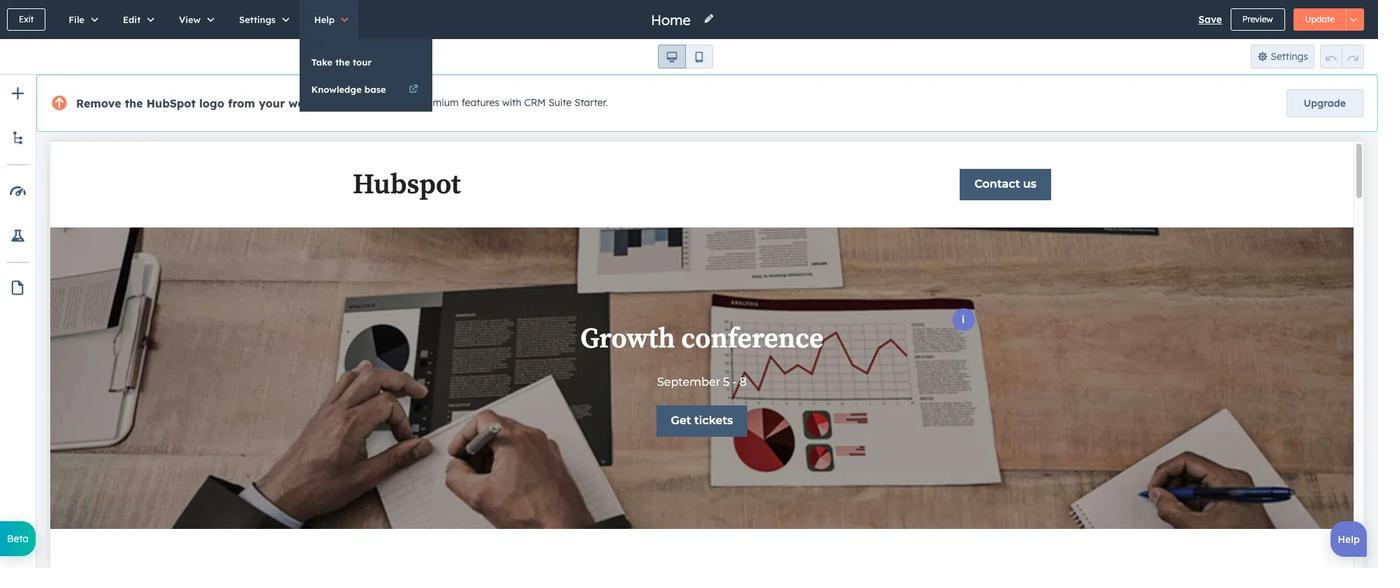 Task type: vqa. For each thing, say whether or not it's contained in the screenshot.
topmost 'Settings'
yes



Task type: locate. For each thing, give the bounding box(es) containing it.
group
[[658, 45, 713, 68], [1320, 45, 1364, 68]]

unlock
[[384, 97, 415, 109]]

file
[[69, 14, 84, 25]]

beta
[[7, 533, 29, 546]]

0 vertical spatial the
[[335, 57, 350, 68]]

0 horizontal spatial help
[[314, 14, 335, 25]]

knowledge base
[[311, 84, 386, 95]]

the inside take the tour button
[[335, 57, 350, 68]]

1 vertical spatial the
[[125, 96, 143, 110]]

help for help button
[[314, 14, 335, 25]]

0 horizontal spatial the
[[125, 96, 143, 110]]

settings button
[[224, 0, 299, 39], [1251, 45, 1315, 68]]

knowledge
[[311, 84, 362, 95]]

1 horizontal spatial the
[[335, 57, 350, 68]]

view button
[[164, 0, 224, 39]]

0 horizontal spatial group
[[658, 45, 713, 68]]

exit link
[[7, 8, 46, 31]]

logo
[[199, 96, 224, 110]]

the right remove
[[125, 96, 143, 110]]

link opens in a new window image
[[409, 85, 418, 94]]

settings right view button
[[239, 14, 276, 25]]

settings down update button
[[1271, 50, 1308, 63]]

1 vertical spatial settings button
[[1251, 45, 1315, 68]]

the left tour
[[335, 57, 350, 68]]

0 horizontal spatial settings button
[[224, 0, 299, 39]]

1 horizontal spatial help
[[1338, 534, 1360, 546]]

from
[[228, 96, 255, 110]]

take the tour button
[[299, 49, 432, 75]]

knowledge base link
[[299, 76, 432, 103]]

None field
[[650, 10, 695, 29]]

view
[[179, 14, 201, 25]]

0 vertical spatial help
[[314, 14, 335, 25]]

1 horizontal spatial settings
[[1271, 50, 1308, 63]]

unlock premium features with crm suite starter.
[[384, 97, 608, 109]]

the
[[335, 57, 350, 68], [125, 96, 143, 110]]

take the tour
[[311, 57, 372, 68]]

help inside button
[[314, 14, 335, 25]]

help for help link
[[1338, 534, 1360, 546]]

edit
[[123, 14, 141, 25]]

0 vertical spatial settings button
[[224, 0, 299, 39]]

1 vertical spatial help
[[1338, 534, 1360, 546]]

remove
[[76, 96, 121, 110]]

update group
[[1293, 8, 1364, 31]]

beta button
[[0, 522, 36, 557]]

link opens in a new window image
[[409, 85, 418, 94]]

help
[[314, 14, 335, 25], [1338, 534, 1360, 546]]

settings
[[239, 14, 276, 25], [1271, 50, 1308, 63]]

0 vertical spatial settings
[[239, 14, 276, 25]]

1 horizontal spatial group
[[1320, 45, 1364, 68]]



Task type: describe. For each thing, give the bounding box(es) containing it.
premium
[[418, 97, 459, 109]]

preview
[[1243, 14, 1273, 24]]

2 group from the left
[[1320, 45, 1364, 68]]

0 horizontal spatial settings
[[239, 14, 276, 25]]

edit button
[[108, 0, 164, 39]]

pages.
[[335, 96, 372, 110]]

1 vertical spatial settings
[[1271, 50, 1308, 63]]

hubspot
[[146, 96, 196, 110]]

tour
[[353, 57, 372, 68]]

suite
[[548, 97, 572, 109]]

base
[[364, 84, 386, 95]]

save button
[[1198, 11, 1222, 28]]

update
[[1305, 14, 1335, 24]]

your
[[259, 96, 285, 110]]

starter.
[[574, 97, 608, 109]]

crm
[[524, 97, 546, 109]]

1 horizontal spatial settings button
[[1251, 45, 1315, 68]]

help button
[[299, 0, 358, 39]]

the for hubspot
[[125, 96, 143, 110]]

save
[[1198, 13, 1222, 26]]

website
[[289, 96, 332, 110]]

file button
[[54, 0, 108, 39]]

help link
[[1331, 522, 1367, 557]]

upgrade link
[[1286, 89, 1364, 117]]

exit
[[19, 14, 34, 24]]

1 group from the left
[[658, 45, 713, 68]]

with
[[502, 97, 522, 109]]

remove the hubspot logo from your website pages.
[[76, 96, 372, 110]]

features
[[461, 97, 499, 109]]

take
[[311, 57, 333, 68]]

the for tour
[[335, 57, 350, 68]]

preview button
[[1231, 8, 1285, 31]]

update button
[[1293, 8, 1347, 31]]

upgrade
[[1304, 97, 1346, 110]]



